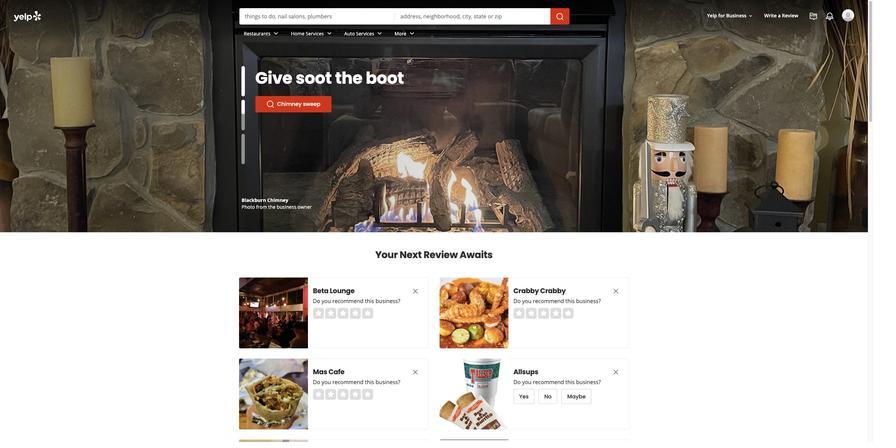 Task type: locate. For each thing, give the bounding box(es) containing it.
24 chevron down v2 image for more
[[408, 29, 416, 38]]

1 horizontal spatial none field
[[401, 13, 545, 20]]

None search field
[[0, 0, 868, 50]]

None search field
[[240, 8, 571, 25]]

dismiss card image
[[411, 288, 420, 296], [411, 369, 420, 377]]

give
[[255, 67, 293, 90]]

write
[[765, 12, 777, 19]]

(no rating) image
[[313, 308, 373, 319], [514, 308, 574, 319], [313, 390, 373, 401]]

explore banner section banner
[[0, 0, 868, 233]]

this down crabby crabby link
[[566, 298, 575, 305]]

do for crabby
[[514, 298, 521, 305]]

24 chevron down v2 image for home services
[[325, 29, 334, 38]]

review
[[782, 12, 799, 19], [424, 249, 458, 262]]

2 24 chevron down v2 image from the left
[[376, 29, 384, 38]]

2 none field from the left
[[401, 13, 545, 20]]

this for lounge
[[365, 298, 374, 305]]

1 vertical spatial the
[[268, 204, 276, 211]]

1 vertical spatial dismiss card image
[[411, 369, 420, 377]]

recommend for cafe
[[333, 379, 364, 387]]

1 dismiss card image from the top
[[411, 288, 420, 296]]

(no rating) image for lounge
[[313, 308, 373, 319]]

1 services from the left
[[306, 30, 324, 37]]

photo of carmelina's image
[[239, 440, 308, 443]]

your next review awaits
[[375, 249, 493, 262]]

2 dismiss card image from the top
[[411, 369, 420, 377]]

notifications image
[[826, 12, 834, 20]]

next
[[400, 249, 422, 262]]

rating element down cafe
[[313, 390, 373, 401]]

crabby crabby link
[[514, 287, 599, 296]]

mas cafe
[[313, 368, 345, 377]]

services right auto
[[356, 30, 374, 37]]

0 vertical spatial review
[[782, 12, 799, 19]]

24 chevron down v2 image right restaurants
[[272, 29, 280, 38]]

blackburn chimney link
[[242, 197, 288, 204]]

restaurants
[[244, 30, 271, 37]]

home services link
[[286, 25, 339, 44]]

business? down beta lounge link
[[376, 298, 400, 305]]

(no rating) image for crabby
[[514, 308, 574, 319]]

tyler b. image
[[842, 9, 855, 21]]

more
[[395, 30, 407, 37]]

boot
[[366, 67, 404, 90]]

dismiss card image for beta lounge
[[411, 288, 420, 296]]

24 chevron down v2 image inside more link
[[408, 29, 416, 38]]

services right home
[[306, 30, 324, 37]]

1 none field from the left
[[245, 13, 390, 20]]

None radio
[[313, 308, 324, 319], [325, 308, 336, 319], [362, 308, 373, 319], [514, 308, 525, 319], [526, 308, 537, 319], [538, 308, 549, 319], [551, 308, 561, 319], [313, 390, 324, 401], [350, 390, 361, 401], [313, 308, 324, 319], [325, 308, 336, 319], [362, 308, 373, 319], [514, 308, 525, 319], [526, 308, 537, 319], [538, 308, 549, 319], [551, 308, 561, 319], [313, 390, 324, 401], [350, 390, 361, 401]]

write a review link
[[762, 10, 801, 22]]

recommend
[[333, 298, 364, 305], [533, 298, 564, 305], [333, 379, 364, 387], [533, 379, 564, 387]]

rating element down the lounge
[[313, 308, 373, 319]]

0 horizontal spatial review
[[424, 249, 458, 262]]

24 chevron down v2 image
[[325, 29, 334, 38], [376, 29, 384, 38]]

rating element for crabby
[[514, 308, 574, 319]]

do you recommend this business? down crabby crabby link
[[514, 298, 601, 305]]

services for auto services
[[356, 30, 374, 37]]

chimney up business
[[267, 197, 288, 204]]

1 24 chevron down v2 image from the left
[[272, 29, 280, 38]]

24 chevron down v2 image left auto
[[325, 29, 334, 38]]

24 chevron down v2 image inside restaurants link
[[272, 29, 280, 38]]

auto
[[344, 30, 355, 37]]

(no rating) image down crabby crabby
[[514, 308, 574, 319]]

business
[[727, 12, 747, 19]]

you for crabby
[[522, 298, 532, 305]]

0 horizontal spatial the
[[268, 204, 276, 211]]

do you recommend this business? down beta lounge link
[[313, 298, 400, 305]]

this down mas cafe link
[[365, 379, 374, 387]]

you for beta
[[322, 298, 331, 305]]

do down allsups
[[514, 379, 521, 387]]

business? for crabby
[[576, 298, 601, 305]]

chimney sweep link
[[255, 96, 332, 113]]

no
[[545, 393, 552, 401]]

2 services from the left
[[356, 30, 374, 37]]

allsups
[[514, 368, 539, 377]]

2 24 chevron down v2 image from the left
[[408, 29, 416, 38]]

do you recommend this business?
[[313, 298, 400, 305], [514, 298, 601, 305], [313, 379, 400, 387], [514, 379, 601, 387]]

the
[[335, 67, 363, 90], [268, 204, 276, 211]]

chimney
[[277, 100, 302, 108], [267, 197, 288, 204]]

recommend down the lounge
[[333, 298, 364, 305]]

mas cafe link
[[313, 368, 398, 377]]

recommend down crabby crabby link
[[533, 298, 564, 305]]

business? down crabby crabby link
[[576, 298, 601, 305]]

1 vertical spatial chimney
[[267, 197, 288, 204]]

1 horizontal spatial 24 chevron down v2 image
[[408, 29, 416, 38]]

you down crabby crabby
[[522, 298, 532, 305]]

1 horizontal spatial 24 chevron down v2 image
[[376, 29, 384, 38]]

maybe
[[568, 393, 586, 401]]

1 24 chevron down v2 image from the left
[[325, 29, 334, 38]]

this down beta lounge link
[[365, 298, 374, 305]]

do for beta
[[313, 298, 320, 305]]

24 chevron down v2 image right auto services at the left top of the page
[[376, 29, 384, 38]]

24 chevron down v2 image
[[272, 29, 280, 38], [408, 29, 416, 38]]

1 vertical spatial review
[[424, 249, 458, 262]]

crabby
[[514, 287, 539, 296], [541, 287, 566, 296]]

0 vertical spatial the
[[335, 67, 363, 90]]

this
[[365, 298, 374, 305], [566, 298, 575, 305], [365, 379, 374, 387], [566, 379, 575, 387]]

2 dismiss card image from the top
[[612, 369, 620, 377]]

do down mas
[[313, 379, 320, 387]]

24 search v2 image
[[266, 100, 274, 109]]

auto services
[[344, 30, 374, 37]]

0 vertical spatial dismiss card image
[[612, 288, 620, 296]]

dismiss card image for mas cafe
[[411, 369, 420, 377]]

you
[[322, 298, 331, 305], [522, 298, 532, 305], [322, 379, 331, 387], [522, 379, 532, 387]]

lounge
[[330, 287, 355, 296]]

1 vertical spatial dismiss card image
[[612, 369, 620, 377]]

business? down mas cafe link
[[376, 379, 400, 387]]

your
[[375, 249, 398, 262]]

0 horizontal spatial crabby
[[514, 287, 539, 296]]

0 horizontal spatial services
[[306, 30, 324, 37]]

yes button
[[514, 390, 535, 405]]

None radio
[[338, 308, 349, 319], [350, 308, 361, 319], [563, 308, 574, 319], [325, 390, 336, 401], [338, 390, 349, 401], [362, 390, 373, 401], [338, 308, 349, 319], [350, 308, 361, 319], [563, 308, 574, 319], [325, 390, 336, 401], [338, 390, 349, 401], [362, 390, 373, 401]]

do down beta
[[313, 298, 320, 305]]

dismiss card image for allsups
[[612, 369, 620, 377]]

1 horizontal spatial services
[[356, 30, 374, 37]]

1 horizontal spatial crabby
[[541, 287, 566, 296]]

review inside "user actions" element
[[782, 12, 799, 19]]

rating element down crabby crabby
[[514, 308, 574, 319]]

you down beta
[[322, 298, 331, 305]]

you down mas cafe
[[322, 379, 331, 387]]

review for a
[[782, 12, 799, 19]]

awaits
[[460, 249, 493, 262]]

for
[[719, 12, 725, 19]]

yelp for business button
[[705, 10, 756, 22]]

24 chevron down v2 image inside home services link
[[325, 29, 334, 38]]

chimney right 24 search v2 icon
[[277, 100, 302, 108]]

do you recommend this business? down mas cafe link
[[313, 379, 400, 387]]

recommend down mas cafe link
[[333, 379, 364, 387]]

review right next
[[424, 249, 458, 262]]

this for crabby
[[566, 298, 575, 305]]

photo of allsups image
[[440, 359, 509, 430]]

0 horizontal spatial 24 chevron down v2 image
[[325, 29, 334, 38]]

do you recommend this business? down allsups link
[[514, 379, 601, 387]]

0 vertical spatial dismiss card image
[[411, 288, 420, 296]]

1 dismiss card image from the top
[[612, 288, 620, 296]]

crabby crabby
[[514, 287, 566, 296]]

do down crabby crabby
[[514, 298, 521, 305]]

chimney sweep
[[277, 100, 321, 108]]

(no rating) image down the lounge
[[313, 308, 373, 319]]

restaurants link
[[239, 25, 286, 44]]

do you recommend this business? for lounge
[[313, 298, 400, 305]]

none field near
[[401, 13, 545, 20]]

allsups link
[[514, 368, 599, 377]]

24 chevron down v2 image right more
[[408, 29, 416, 38]]

beta
[[313, 287, 329, 296]]

do
[[313, 298, 320, 305], [514, 298, 521, 305], [313, 379, 320, 387], [514, 379, 521, 387]]

review right a
[[782, 12, 799, 19]]

this up maybe button
[[566, 379, 575, 387]]

cafe
[[329, 368, 345, 377]]

0 horizontal spatial none field
[[245, 13, 390, 20]]

0 horizontal spatial 24 chevron down v2 image
[[272, 29, 280, 38]]

None field
[[245, 13, 390, 20], [401, 13, 545, 20]]

do you recommend this business? for cafe
[[313, 379, 400, 387]]

none field find
[[245, 13, 390, 20]]

maybe button
[[562, 390, 592, 405]]

more link
[[389, 25, 422, 44]]

0 vertical spatial chimney
[[277, 100, 302, 108]]

24 chevron down v2 image inside auto services link
[[376, 29, 384, 38]]

search image
[[556, 12, 564, 21]]

services
[[306, 30, 324, 37], [356, 30, 374, 37]]

rating element
[[313, 308, 373, 319], [514, 308, 574, 319], [313, 390, 373, 401]]

dismiss card image
[[612, 288, 620, 296], [612, 369, 620, 377]]

(no rating) image down cafe
[[313, 390, 373, 401]]

photo of beta lounge image
[[239, 278, 308, 349]]

this for cafe
[[365, 379, 374, 387]]

business?
[[376, 298, 400, 305], [576, 298, 601, 305], [376, 379, 400, 387], [576, 379, 601, 387]]

1 horizontal spatial review
[[782, 12, 799, 19]]



Task type: describe. For each thing, give the bounding box(es) containing it.
photo of hope plumbing image
[[440, 440, 509, 443]]

yes
[[519, 393, 529, 401]]

you for mas
[[322, 379, 331, 387]]

soot
[[296, 67, 332, 90]]

2 crabby from the left
[[541, 287, 566, 296]]

photo of mas cafe image
[[239, 359, 308, 430]]

blackburn
[[242, 197, 266, 204]]

user actions element
[[702, 9, 864, 50]]

business
[[277, 204, 296, 211]]

auto services link
[[339, 25, 389, 44]]

24 chevron down v2 image for restaurants
[[272, 29, 280, 38]]

select slide image
[[241, 66, 245, 97]]

blackburn chimney photo from the business owner
[[242, 197, 312, 211]]

beta lounge link
[[313, 287, 398, 296]]

write a review
[[765, 12, 799, 19]]

none search field containing yelp for business
[[0, 0, 868, 50]]

projects image
[[810, 12, 818, 20]]

do for mas
[[313, 379, 320, 387]]

mas
[[313, 368, 327, 377]]

owner
[[298, 204, 312, 211]]

1 horizontal spatial the
[[335, 67, 363, 90]]

the inside blackburn chimney photo from the business owner
[[268, 204, 276, 211]]

16 chevron down v2 image
[[748, 13, 754, 19]]

dismiss card image for crabby crabby
[[612, 288, 620, 296]]

sweep
[[303, 100, 321, 108]]

none search field inside search box
[[240, 8, 571, 25]]

no button
[[539, 390, 558, 405]]

beta lounge
[[313, 287, 355, 296]]

business? for lounge
[[376, 298, 400, 305]]

rating element for lounge
[[313, 308, 373, 319]]

business categories element
[[239, 25, 855, 44]]

photo
[[242, 204, 255, 211]]

a
[[778, 12, 781, 19]]

yelp
[[708, 12, 717, 19]]

you down allsups
[[522, 379, 532, 387]]

(no rating) image for cafe
[[313, 390, 373, 401]]

business? for cafe
[[376, 379, 400, 387]]

from
[[256, 204, 267, 211]]

Near text field
[[401, 13, 545, 20]]

rating element for cafe
[[313, 390, 373, 401]]

recommend for crabby
[[533, 298, 564, 305]]

services for home services
[[306, 30, 324, 37]]

1 crabby from the left
[[514, 287, 539, 296]]

yelp for business
[[708, 12, 747, 19]]

review for next
[[424, 249, 458, 262]]

do you recommend this business? for crabby
[[514, 298, 601, 305]]

recommend down allsups link
[[533, 379, 564, 387]]

business? up maybe button
[[576, 379, 601, 387]]

24 chevron down v2 image for auto services
[[376, 29, 384, 38]]

home services
[[291, 30, 324, 37]]

recommend for lounge
[[333, 298, 364, 305]]

Find text field
[[245, 13, 390, 20]]

give soot the boot
[[255, 67, 404, 90]]

home
[[291, 30, 305, 37]]

chimney inside blackburn chimney photo from the business owner
[[267, 197, 288, 204]]

photo of crabby crabby image
[[440, 278, 509, 349]]



Task type: vqa. For each thing, say whether or not it's contained in the screenshot.
Your Privacy Choices link
no



